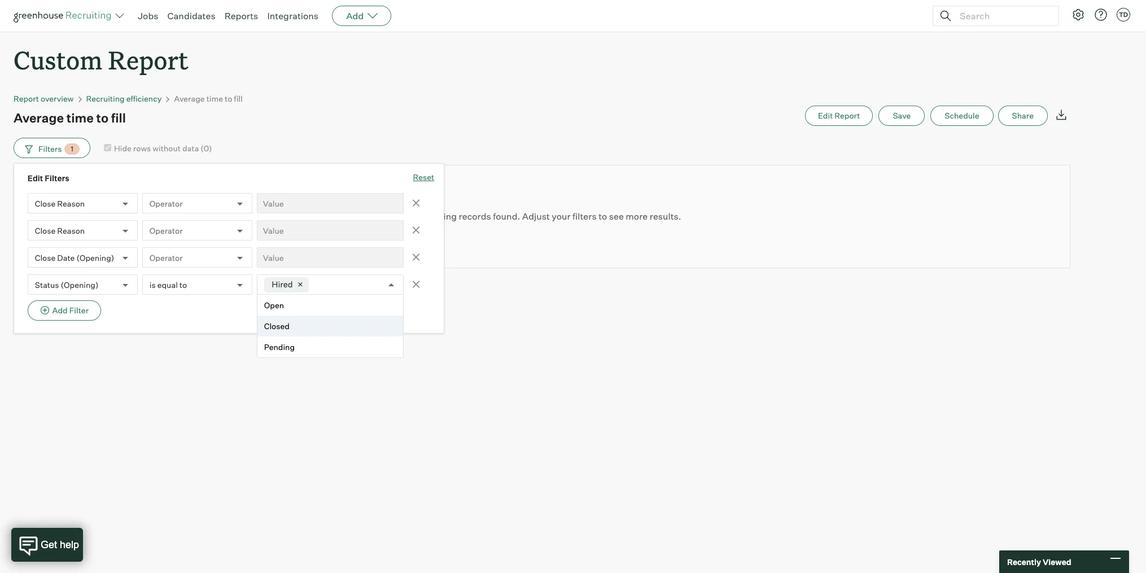 Task type: locate. For each thing, give the bounding box(es) containing it.
report for custom report
[[108, 43, 188, 76]]

records
[[459, 211, 491, 222]]

average time to fill
[[174, 94, 243, 103], [14, 110, 126, 125]]

reason down edit filters at top
[[57, 199, 85, 208]]

2 horizontal spatial report
[[835, 111, 860, 120]]

3 operator from the top
[[150, 253, 183, 262]]

average
[[174, 94, 205, 103], [14, 110, 64, 125]]

equal
[[157, 280, 178, 290]]

close reason down edit filters at top
[[35, 199, 85, 208]]

0 vertical spatial reason
[[57, 199, 85, 208]]

1 vertical spatial close
[[35, 226, 55, 235]]

Search text field
[[957, 8, 1049, 24]]

0 vertical spatial close
[[35, 199, 55, 208]]

close
[[35, 199, 55, 208], [35, 226, 55, 235], [35, 253, 55, 262]]

(opening)
[[76, 253, 114, 262], [61, 280, 99, 290]]

add inside button
[[52, 306, 68, 315]]

your
[[552, 211, 571, 222]]

add button
[[332, 6, 391, 26]]

1 vertical spatial average time to fill
[[14, 110, 126, 125]]

recruiting efficiency link
[[86, 94, 162, 103]]

average time to fill link
[[174, 94, 243, 103]]

edit for edit filters
[[28, 173, 43, 183]]

2 vertical spatial report
[[835, 111, 860, 120]]

found.
[[493, 211, 520, 222]]

greenhouse recruiting image
[[14, 9, 115, 23]]

1 horizontal spatial average
[[174, 94, 205, 103]]

add filter
[[52, 306, 89, 315]]

operator
[[150, 199, 183, 208], [150, 226, 183, 235], [150, 253, 183, 262]]

td
[[1119, 11, 1128, 19]]

0 vertical spatial add
[[346, 10, 364, 21]]

no
[[403, 211, 415, 222]]

1 horizontal spatial edit
[[818, 111, 833, 120]]

1 vertical spatial report
[[14, 94, 39, 103]]

to
[[225, 94, 232, 103], [96, 110, 109, 125], [599, 211, 607, 222], [179, 280, 187, 290]]

2 vertical spatial value text field
[[257, 247, 404, 268]]

Hide rows without data (0) checkbox
[[104, 144, 111, 151]]

2 close reason from the top
[[35, 226, 85, 235]]

close left date
[[35, 253, 55, 262]]

candidates link
[[167, 10, 216, 21]]

0 horizontal spatial average
[[14, 110, 64, 125]]

edit filters
[[28, 173, 69, 183]]

0 horizontal spatial time
[[66, 110, 94, 125]]

closed
[[264, 321, 290, 331]]

2 value text field from the top
[[257, 220, 404, 241]]

(opening) up filter
[[61, 280, 99, 290]]

report for edit report
[[835, 111, 860, 120]]

report up efficiency
[[108, 43, 188, 76]]

Value text field
[[257, 193, 404, 214], [257, 220, 404, 241], [257, 247, 404, 268]]

hide
[[114, 143, 131, 153]]

average right efficiency
[[174, 94, 205, 103]]

download image
[[1055, 108, 1068, 122]]

report left save
[[835, 111, 860, 120]]

reports
[[225, 10, 258, 21]]

time
[[206, 94, 223, 103], [66, 110, 94, 125]]

custom
[[14, 43, 102, 76]]

add
[[346, 10, 364, 21], [52, 306, 68, 315]]

1 vertical spatial add
[[52, 306, 68, 315]]

jobs link
[[138, 10, 158, 21]]

close reason up date
[[35, 226, 85, 235]]

no matching records found. adjust your filters to see more results.
[[403, 211, 681, 222]]

2 vertical spatial close
[[35, 253, 55, 262]]

average time to fill up (0)
[[174, 94, 243, 103]]

add for add filter
[[52, 306, 68, 315]]

average time to fill down overview on the top left of the page
[[14, 110, 126, 125]]

0 horizontal spatial average time to fill
[[14, 110, 126, 125]]

1 horizontal spatial report
[[108, 43, 188, 76]]

1 horizontal spatial average time to fill
[[174, 94, 243, 103]]

close down edit filters at top
[[35, 199, 55, 208]]

add for add
[[346, 10, 364, 21]]

edit for edit report
[[818, 111, 833, 120]]

0 horizontal spatial fill
[[111, 110, 126, 125]]

0 vertical spatial time
[[206, 94, 223, 103]]

0 vertical spatial value text field
[[257, 193, 404, 214]]

add inside popup button
[[346, 10, 364, 21]]

0 vertical spatial operator
[[150, 199, 183, 208]]

1 vertical spatial operator
[[150, 226, 183, 235]]

(0)
[[201, 143, 212, 153]]

0 vertical spatial close reason
[[35, 199, 85, 208]]

(opening) right date
[[76, 253, 114, 262]]

more
[[626, 211, 648, 222]]

time up (0)
[[206, 94, 223, 103]]

time down overview on the top left of the page
[[66, 110, 94, 125]]

edit
[[818, 111, 833, 120], [28, 173, 43, 183]]

report left overview on the top left of the page
[[14, 94, 39, 103]]

configure image
[[1072, 8, 1085, 21]]

close reason
[[35, 199, 85, 208], [35, 226, 85, 235]]

viewed
[[1043, 557, 1072, 567]]

schedule button
[[931, 106, 994, 126]]

edit report link
[[805, 106, 873, 126]]

close date (opening)
[[35, 253, 114, 262]]

close up 'close date (opening)'
[[35, 226, 55, 235]]

report overview
[[14, 94, 74, 103]]

fill
[[234, 94, 243, 103], [111, 110, 126, 125]]

reports link
[[225, 10, 258, 21]]

pending
[[264, 342, 295, 352]]

0 horizontal spatial report
[[14, 94, 39, 103]]

0 horizontal spatial add
[[52, 306, 68, 315]]

integrations link
[[267, 10, 319, 21]]

1 horizontal spatial add
[[346, 10, 364, 21]]

without
[[153, 143, 181, 153]]

reason up 'close date (opening)'
[[57, 226, 85, 235]]

0 vertical spatial edit
[[818, 111, 833, 120]]

filter
[[69, 306, 89, 315]]

report
[[108, 43, 188, 76], [14, 94, 39, 103], [835, 111, 860, 120]]

2 reason from the top
[[57, 226, 85, 235]]

average down report overview 'link'
[[14, 110, 64, 125]]

hired
[[272, 279, 293, 290]]

1 vertical spatial time
[[66, 110, 94, 125]]

2 vertical spatial operator
[[150, 253, 183, 262]]

1 close reason from the top
[[35, 199, 85, 208]]

add filter button
[[28, 301, 101, 321]]

filters
[[38, 144, 62, 154], [45, 173, 69, 183]]

efficiency
[[126, 94, 162, 103]]

filters
[[573, 211, 597, 222]]

reason
[[57, 199, 85, 208], [57, 226, 85, 235]]

date
[[57, 253, 75, 262]]

1 vertical spatial close reason
[[35, 226, 85, 235]]

reset
[[413, 172, 434, 182]]

1 vertical spatial value text field
[[257, 220, 404, 241]]

adjust
[[522, 211, 550, 222]]

share button
[[998, 106, 1048, 126]]

1 vertical spatial edit
[[28, 173, 43, 183]]

1 vertical spatial reason
[[57, 226, 85, 235]]

is equal to
[[150, 280, 187, 290]]

td button
[[1115, 6, 1133, 24]]

0 vertical spatial fill
[[234, 94, 243, 103]]

0 horizontal spatial edit
[[28, 173, 43, 183]]

0 vertical spatial average
[[174, 94, 205, 103]]

0 vertical spatial report
[[108, 43, 188, 76]]



Task type: vqa. For each thing, say whether or not it's contained in the screenshot.
(0%) associated with Add candidates
no



Task type: describe. For each thing, give the bounding box(es) containing it.
to inside no matching records found. adjust your filters to see more results. row group
[[599, 211, 607, 222]]

see
[[609, 211, 624, 222]]

data
[[182, 143, 199, 153]]

0 vertical spatial average time to fill
[[174, 94, 243, 103]]

1 close from the top
[[35, 199, 55, 208]]

td button
[[1117, 8, 1131, 21]]

1 vertical spatial fill
[[111, 110, 126, 125]]

results.
[[650, 211, 681, 222]]

status
[[35, 280, 59, 290]]

2 operator from the top
[[150, 226, 183, 235]]

3 value text field from the top
[[257, 247, 404, 268]]

recruiting
[[86, 94, 125, 103]]

recently viewed
[[1007, 557, 1072, 567]]

hide rows without data (0)
[[114, 143, 212, 153]]

custom report
[[14, 43, 188, 76]]

recruiting efficiency
[[86, 94, 162, 103]]

schedule
[[945, 111, 980, 120]]

0 vertical spatial (opening)
[[76, 253, 114, 262]]

edit report
[[818, 111, 860, 120]]

2 close from the top
[[35, 226, 55, 235]]

save and schedule this report to revisit it! element
[[879, 106, 931, 126]]

save
[[893, 111, 911, 120]]

integrations
[[267, 10, 319, 21]]

1 horizontal spatial time
[[206, 94, 223, 103]]

share
[[1012, 111, 1034, 120]]

open
[[264, 301, 284, 310]]

rows
[[133, 143, 151, 153]]

status (opening)
[[35, 280, 99, 290]]

1 vertical spatial filters
[[45, 173, 69, 183]]

overview
[[41, 94, 74, 103]]

candidates
[[167, 10, 216, 21]]

1 vertical spatial (opening)
[[61, 280, 99, 290]]

filter image
[[23, 144, 33, 154]]

1 operator from the top
[[150, 199, 183, 208]]

recently
[[1007, 557, 1041, 567]]

jobs
[[138, 10, 158, 21]]

3 close from the top
[[35, 253, 55, 262]]

save button
[[879, 106, 925, 126]]

1
[[71, 145, 73, 153]]

1 reason from the top
[[57, 199, 85, 208]]

1 vertical spatial average
[[14, 110, 64, 125]]

matching
[[417, 211, 457, 222]]

0 vertical spatial filters
[[38, 144, 62, 154]]

is
[[150, 280, 156, 290]]

1 horizontal spatial fill
[[234, 94, 243, 103]]

no matching records found. adjust your filters to see more results. row group
[[14, 165, 1071, 268]]

report overview link
[[14, 94, 74, 103]]

reset link
[[413, 172, 434, 184]]

1 value text field from the top
[[257, 193, 404, 214]]



